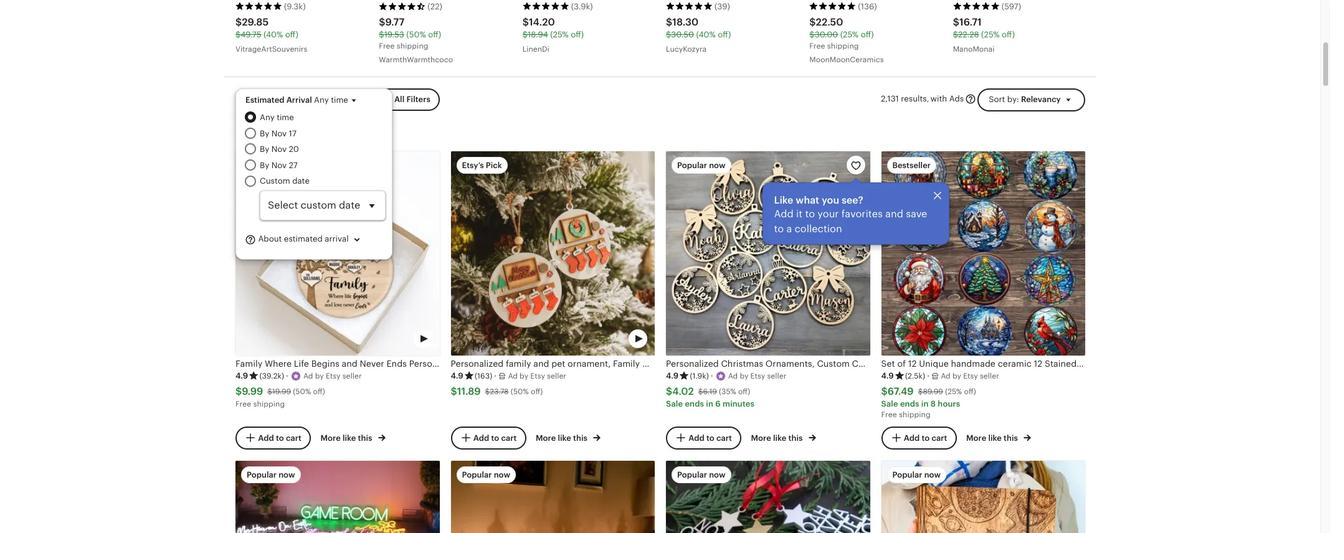 Task type: vqa. For each thing, say whether or not it's contained in the screenshot.


Task type: locate. For each thing, give the bounding box(es) containing it.
d for 11.89
[[513, 372, 518, 381]]

more like this for 9.99
[[321, 434, 374, 443]]

1 horizontal spatial time
[[331, 95, 348, 105]]

nov
[[271, 129, 287, 138], [271, 145, 287, 154], [271, 161, 287, 170]]

to for 4.02
[[707, 433, 715, 443]]

(40% inside $ 18.30 $ 30.50 (40% off) lucykozyra
[[696, 30, 716, 39]]

etsy for 67.49
[[963, 372, 978, 381]]

etsy up $ 67.49 $ 89.99 (25% off) sale ends in 8 hours free shipping
[[963, 372, 978, 381]]

(25% inside $ 16.71 $ 22.28 (25% off) manomonai
[[981, 30, 1000, 39]]

(50% for 9.99
[[293, 388, 311, 396]]

add to cart for 9.99
[[258, 433, 301, 443]]

(50% inside $ 9.77 $ 19.53 (50% off) free shipping warmthwarmthcoco
[[406, 30, 426, 39]]

ends inside $ 67.49 $ 89.99 (25% off) sale ends in 8 hours free shipping
[[900, 399, 919, 409]]

add
[[774, 208, 794, 220], [258, 433, 274, 443], [473, 433, 489, 443], [689, 433, 705, 443], [904, 433, 920, 443]]

1 by from the top
[[260, 129, 269, 138]]

1 vertical spatial by
[[260, 145, 269, 154]]

4 like from the left
[[989, 434, 1002, 443]]

5 5 out of 5 stars image from the left
[[953, 2, 1000, 11]]

2 by from the top
[[260, 145, 269, 154]]

a d by etsy seller up 23.78
[[508, 372, 566, 381]]

shipping inside $ 9.77 $ 19.53 (50% off) free shipping warmthwarmthcoco
[[397, 41, 428, 50]]

· for 4.02
[[711, 372, 713, 381]]

add to cart for 67.49
[[904, 433, 947, 443]]

4 4.9 from the left
[[881, 372, 894, 381]]

cart for 67.49
[[932, 433, 947, 443]]

3 etsy from the left
[[751, 372, 765, 381]]

(40% right 30.50
[[696, 30, 716, 39]]

4.9
[[236, 372, 248, 381], [451, 372, 464, 381], [666, 372, 679, 381], [881, 372, 894, 381]]

cart down 23.78
[[501, 433, 517, 443]]

(25% down 14.20
[[550, 30, 569, 39]]

0 vertical spatial nov
[[271, 129, 287, 138]]

5 out of 5 stars image
[[236, 2, 282, 11], [523, 2, 569, 11], [666, 2, 713, 11], [810, 2, 856, 11], [953, 2, 1000, 11]]

3 like from the left
[[773, 434, 787, 443]]

in
[[706, 399, 714, 409], [921, 399, 929, 409]]

any up any time link
[[314, 95, 329, 105]]

like
[[343, 434, 356, 443], [558, 434, 571, 443], [773, 434, 787, 443], [989, 434, 1002, 443]]

1 more like this link from the left
[[321, 431, 385, 445]]

product video element
[[236, 152, 440, 356], [451, 152, 655, 356], [236, 461, 440, 533], [881, 461, 1085, 533]]

2 a d by etsy seller from the left
[[508, 372, 566, 381]]

1 vertical spatial time
[[277, 113, 294, 122]]

nov left 17
[[271, 129, 287, 138]]

2 add to cart button from the left
[[451, 427, 526, 450]]

by down by nov 17
[[260, 145, 269, 154]]

off) inside $ 11.89 $ 23.78 (50% off)
[[531, 388, 543, 396]]

4 more like this from the left
[[966, 434, 1020, 443]]

arrival
[[325, 235, 349, 244]]

add to cart button for 11.89
[[451, 427, 526, 450]]

seller for 11.89
[[547, 372, 566, 381]]

4 popular now link from the left
[[881, 461, 1085, 533]]

3 this from the left
[[789, 434, 803, 443]]

4 · from the left
[[927, 372, 930, 381]]

5 out of 5 stars image for 14.20
[[523, 2, 569, 11]]

add to cart for 4.02
[[689, 433, 732, 443]]

0 horizontal spatial sale
[[666, 399, 683, 409]]

this for 67.49
[[1004, 434, 1018, 443]]

1 horizontal spatial (50%
[[406, 30, 426, 39]]

select an estimated delivery date option group
[[245, 112, 386, 220]]

seller
[[343, 372, 362, 381], [547, 372, 566, 381], [767, 372, 787, 381], [980, 372, 999, 381]]

9.77
[[385, 16, 405, 28]]

d for 4.02
[[733, 372, 738, 381]]

any inside the select an estimated delivery date option group
[[260, 113, 275, 122]]

add to cart button down $ 9.99 $ 19.99 (50% off) free shipping
[[236, 427, 311, 450]]

by inside by nov 20 link
[[260, 145, 269, 154]]

4 more from the left
[[966, 434, 987, 443]]

3 d from the left
[[733, 372, 738, 381]]

shipping inside $ 22.50 $ 30.00 (25% off) free shipping moonmoonceramics
[[827, 41, 859, 50]]

to for 67.49
[[922, 433, 930, 443]]

etsy for 11.89
[[530, 372, 545, 381]]

1 like from the left
[[343, 434, 356, 443]]

a for 4.02
[[728, 372, 733, 381]]

off) right '19.99' at left bottom
[[313, 388, 325, 396]]

1 horizontal spatial sale
[[881, 399, 898, 409]]

a for 67.49
[[941, 372, 946, 381]]

time inside the select an estimated delivery date option group
[[277, 113, 294, 122]]

4 cart from the left
[[932, 433, 947, 443]]

5 out of 5 stars image for 29.85
[[236, 2, 282, 11]]

1 cart from the left
[[286, 433, 301, 443]]

like up personalized wooden recipe book binder custom journal cookbook notebook valentine's day bridal shower gift daughter  birthday gift gift moms image
[[989, 434, 1002, 443]]

a up (35% on the bottom
[[728, 372, 733, 381]]

like up "custom neon sign | neon sign | wedding signs | name neon sign | led neon light sign | wedding bridesmaid gifts | wall decor | home decor" image
[[343, 434, 356, 443]]

1 horizontal spatial (40%
[[696, 30, 716, 39]]

more like this link down minutes
[[751, 431, 816, 445]]

3 4.9 from the left
[[666, 372, 679, 381]]

1 seller from the left
[[343, 372, 362, 381]]

$ left 89.99
[[881, 386, 888, 398]]

2 cart from the left
[[501, 433, 517, 443]]

3 more like this from the left
[[751, 434, 805, 443]]

off)
[[285, 30, 298, 39], [428, 30, 441, 39], [571, 30, 584, 39], [718, 30, 731, 39], [861, 30, 874, 39], [1002, 30, 1015, 39], [313, 388, 325, 396], [531, 388, 543, 396], [738, 388, 750, 396], [964, 388, 976, 396]]

bestseller
[[247, 161, 285, 170], [893, 161, 931, 170]]

(50% inside $ 11.89 $ 23.78 (50% off)
[[511, 388, 529, 396]]

5 out of 5 stars image up 29.85
[[236, 2, 282, 11]]

2 horizontal spatial (50%
[[511, 388, 529, 396]]

· for 67.49
[[927, 372, 930, 381]]

to
[[805, 208, 815, 220], [774, 223, 784, 235], [276, 433, 284, 443], [491, 433, 499, 443], [707, 433, 715, 443], [922, 433, 930, 443]]

(163)
[[475, 372, 492, 381]]

4 more like this link from the left
[[966, 431, 1031, 445]]

add down $ 4.02 $ 6.19 (35% off) sale ends in 6 minutes
[[689, 433, 705, 443]]

$ up the linendi
[[523, 30, 528, 39]]

3 more like this link from the left
[[751, 431, 816, 445]]

add to cart button down 6 at the right of the page
[[666, 427, 741, 450]]

2,131 results,
[[881, 94, 929, 104]]

off) inside $ 9.99 $ 19.99 (50% off) free shipping
[[313, 388, 325, 396]]

more
[[321, 434, 341, 443], [536, 434, 556, 443], [751, 434, 771, 443], [966, 434, 987, 443]]

free for 9.99
[[236, 400, 251, 409]]

a inside like what you see? add it to your favorites and save to a collection
[[787, 223, 792, 235]]

free inside $ 22.50 $ 30.00 (25% off) free shipping moonmoonceramics
[[810, 41, 825, 50]]

to down $ 9.99 $ 19.99 (50% off) free shipping
[[276, 433, 284, 443]]

4 add to cart from the left
[[904, 433, 947, 443]]

2 by from the left
[[520, 372, 528, 381]]

it
[[796, 208, 803, 220]]

popular for 'christmas village mantel garland christmas light decorations nativity set nutcracker fireplace decor christmas gift wooden decor' image
[[462, 470, 492, 479]]

by nov 20
[[260, 145, 299, 154]]

this for 4.02
[[789, 434, 803, 443]]

5 out of 5 stars image up the 16.71
[[953, 2, 1000, 11]]

more like this up "custom neon sign | neon sign | wedding signs | name neon sign | led neon light sign | wedding bridesmaid gifts | wall decor | home decor" image
[[321, 434, 374, 443]]

0 vertical spatial time
[[331, 95, 348, 105]]

3 seller from the left
[[767, 372, 787, 381]]

0 vertical spatial by
[[260, 129, 269, 138]]

add to cart button down $ 67.49 $ 89.99 (25% off) sale ends in 8 hours free shipping
[[881, 427, 957, 450]]

· right (2.5k)
[[927, 372, 930, 381]]

2 seller from the left
[[547, 372, 566, 381]]

$ down (2.5k)
[[918, 388, 923, 396]]

1 more like this from the left
[[321, 434, 374, 443]]

popular now for 'christmas village mantel garland christmas light decorations nativity set nutcracker fireplace decor christmas gift wooden decor' image
[[462, 470, 510, 479]]

2 ends from the left
[[900, 399, 919, 409]]

christmas village mantel garland christmas light decorations nativity set nutcracker fireplace decor christmas gift wooden decor image
[[451, 461, 655, 533]]

3 · from the left
[[711, 372, 713, 381]]

with
[[931, 94, 947, 104]]

off) inside $ 16.71 $ 22.28 (25% off) manomonai
[[1002, 30, 1015, 39]]

1 a d by etsy seller from the left
[[303, 372, 362, 381]]

sale down "4.02"
[[666, 399, 683, 409]]

2 nov from the top
[[271, 145, 287, 154]]

time up by nov 17
[[277, 113, 294, 122]]

more like this for 67.49
[[966, 434, 1020, 443]]

by inside by nov 17 link
[[260, 129, 269, 138]]

ends down "4.02"
[[685, 399, 704, 409]]

nov for 17
[[271, 129, 287, 138]]

4 seller from the left
[[980, 372, 999, 381]]

2 more from the left
[[536, 434, 556, 443]]

cart down 6 at the right of the page
[[717, 433, 732, 443]]

29.85
[[242, 16, 269, 28]]

22.28
[[958, 30, 979, 39]]

more for 67.49
[[966, 434, 987, 443]]

shipping inside $ 9.99 $ 19.99 (50% off) free shipping
[[253, 400, 285, 409]]

off) up minutes
[[738, 388, 750, 396]]

etsy
[[326, 372, 341, 381], [530, 372, 545, 381], [751, 372, 765, 381], [963, 372, 978, 381]]

free for 22.50
[[810, 41, 825, 50]]

2 sale from the left
[[881, 399, 898, 409]]

a d by etsy seller
[[303, 372, 362, 381], [508, 372, 566, 381], [728, 372, 787, 381], [941, 372, 999, 381]]

by up minutes
[[740, 372, 749, 381]]

off) down the (3.9k)
[[571, 30, 584, 39]]

free inside $ 9.99 $ 19.99 (50% off) free shipping
[[236, 400, 251, 409]]

1 nov from the top
[[271, 129, 287, 138]]

any down estimated
[[260, 113, 275, 122]]

1 sale from the left
[[666, 399, 683, 409]]

22.50
[[816, 16, 843, 28]]

a d by etsy seller up $ 9.99 $ 19.99 (50% off) free shipping
[[303, 372, 362, 381]]

(50% right 19.53
[[406, 30, 426, 39]]

off) down (136)
[[861, 30, 874, 39]]

3 nov from the top
[[271, 161, 287, 170]]

2 vertical spatial by
[[260, 161, 269, 170]]

by up custom
[[260, 161, 269, 170]]

2 like from the left
[[558, 434, 571, 443]]

d
[[308, 372, 313, 381], [513, 372, 518, 381], [733, 372, 738, 381], [946, 372, 951, 381]]

off) inside $ 67.49 $ 89.99 (25% off) sale ends in 8 hours free shipping
[[964, 388, 976, 396]]

all filters
[[394, 95, 431, 104]]

off) for 9.77
[[428, 30, 441, 39]]

etsy's
[[462, 161, 484, 170]]

estimated arrival any time
[[246, 95, 348, 105]]

4.9 for 67.49
[[881, 372, 894, 381]]

a d by etsy seller for 11.89
[[508, 372, 566, 381]]

add down $ 67.49 $ 89.99 (25% off) sale ends in 8 hours free shipping
[[904, 433, 920, 443]]

5 out of 5 stars image for 18.30
[[666, 2, 713, 11]]

d up $ 11.89 $ 23.78 (50% off)
[[513, 372, 518, 381]]

· right (163)
[[494, 372, 497, 381]]

in left 6 at the right of the page
[[706, 399, 714, 409]]

(40% for 18.30
[[696, 30, 716, 39]]

sale down the 67.49
[[881, 399, 898, 409]]

off) inside "$ 29.85 $ 49.75 (40% off) vitrageartsouvenirs"
[[285, 30, 298, 39]]

ends for 4.02
[[685, 399, 704, 409]]

shipping for 9.99
[[253, 400, 285, 409]]

(25% right 22.28
[[981, 30, 1000, 39]]

more like this link up "custom neon sign | neon sign | wedding signs | name neon sign | led neon light sign | wedding bridesmaid gifts | wall decor | home decor" image
[[321, 431, 385, 445]]

off) for 4.02
[[738, 388, 750, 396]]

4.9 up 11.89 on the bottom of page
[[451, 372, 464, 381]]

(25% inside $ 67.49 $ 89.99 (25% off) sale ends in 8 hours free shipping
[[945, 388, 962, 396]]

18.94
[[528, 30, 548, 39]]

nov left "20"
[[271, 145, 287, 154]]

5 out of 5 stars image up 18.30
[[666, 2, 713, 11]]

off) inside $ 18.30 $ 30.50 (40% off) lucykozyra
[[718, 30, 731, 39]]

(40% for 29.85
[[264, 30, 283, 39]]

9.99
[[242, 386, 263, 398]]

tooltip containing like what you see?
[[762, 180, 949, 245]]

a up $ 9.99 $ 19.99 (50% off) free shipping
[[303, 372, 309, 381]]

your
[[818, 208, 839, 220]]

add for 67.49
[[904, 433, 920, 443]]

2 in from the left
[[921, 399, 929, 409]]

off) inside $ 22.50 $ 30.00 (25% off) free shipping moonmoonceramics
[[861, 30, 874, 39]]

18.30
[[672, 16, 699, 28]]

like up 'christmas village mantel garland christmas light decorations nativity set nutcracker fireplace decor christmas gift wooden decor' image
[[558, 434, 571, 443]]

more like this link up 'christmas village mantel garland christmas light decorations nativity set nutcracker fireplace decor christmas gift wooden decor' image
[[536, 431, 601, 445]]

off) inside $ 9.77 $ 19.53 (50% off) free shipping warmthwarmthcoco
[[428, 30, 441, 39]]

more up personalized wooden recipe book binder custom journal cookbook notebook valentine's day bridal shower gift daughter  birthday gift gift moms image
[[966, 434, 987, 443]]

off) inside $ 14.20 $ 18.94 (25% off) linendi
[[571, 30, 584, 39]]

shipping for 9.77
[[397, 41, 428, 50]]

you
[[822, 195, 839, 206]]

manomonai
[[953, 45, 995, 53]]

1 this from the left
[[358, 434, 372, 443]]

by nov 27
[[260, 161, 298, 170]]

· right (39.2k) at bottom
[[286, 372, 289, 381]]

more like this down minutes
[[751, 434, 805, 443]]

$ 9.99 $ 19.99 (50% off) free shipping
[[236, 386, 325, 409]]

(25% for 22.50
[[840, 30, 859, 39]]

0 horizontal spatial (40%
[[264, 30, 283, 39]]

to down $ 67.49 $ 89.99 (25% off) sale ends in 8 hours free shipping
[[922, 433, 930, 443]]

add to cart button
[[236, 427, 311, 450], [451, 427, 526, 450], [666, 427, 741, 450], [881, 427, 957, 450]]

more like this link for 67.49
[[966, 431, 1031, 445]]

4 add to cart button from the left
[[881, 427, 957, 450]]

bestseller up save
[[893, 161, 931, 170]]

1 ends from the left
[[685, 399, 704, 409]]

1 horizontal spatial in
[[921, 399, 929, 409]]

a up 23.78
[[508, 372, 513, 381]]

2 d from the left
[[513, 372, 518, 381]]

in inside $ 4.02 $ 6.19 (35% off) sale ends in 6 minutes
[[706, 399, 714, 409]]

1 vertical spatial any
[[260, 113, 275, 122]]

about estimated arrival button
[[245, 228, 372, 252]]

d up $ 9.99 $ 19.99 (50% off) free shipping
[[308, 372, 313, 381]]

popular now for 'family christmas ornament - personalized ornament with names - christmas tree ornament' image at the bottom of page
[[677, 470, 726, 479]]

16.71
[[960, 16, 982, 28]]

2 etsy from the left
[[530, 372, 545, 381]]

1 etsy from the left
[[326, 372, 341, 381]]

by
[[315, 372, 324, 381], [520, 372, 528, 381], [740, 372, 749, 381], [953, 372, 961, 381]]

5 out of 5 stars image up 14.20
[[523, 2, 569, 11]]

1 add to cart from the left
[[258, 433, 301, 443]]

(40% inside "$ 29.85 $ 49.75 (40% off) vitrageartsouvenirs"
[[264, 30, 283, 39]]

4 d from the left
[[946, 372, 951, 381]]

1 vertical spatial nov
[[271, 145, 287, 154]]

0 horizontal spatial bestseller
[[247, 161, 285, 170]]

4.9 for 4.02
[[666, 372, 679, 381]]

off) down (597)
[[1002, 30, 1015, 39]]

popular now for personalized christmas ornaments, custom christmas tree decor, wood xmas decor, laser cut names, christmas bauble, gift tags, your logo
[[677, 161, 726, 170]]

add to cart down 6 at the right of the page
[[689, 433, 732, 443]]

more like this up 'christmas village mantel garland christmas light decorations nativity set nutcracker fireplace decor christmas gift wooden decor' image
[[536, 434, 590, 443]]

0 horizontal spatial (50%
[[293, 388, 311, 396]]

nov for 20
[[271, 145, 287, 154]]

off) for 14.20
[[571, 30, 584, 39]]

(25% up hours
[[945, 388, 962, 396]]

30.50
[[671, 30, 694, 39]]

2 this from the left
[[573, 434, 588, 443]]

(50% inside $ 9.99 $ 19.99 (50% off) free shipping
[[293, 388, 311, 396]]

d for 9.99
[[308, 372, 313, 381]]

$ left 23.78
[[451, 386, 457, 398]]

4.9 for 11.89
[[451, 372, 464, 381]]

0 horizontal spatial in
[[706, 399, 714, 409]]

3 by from the left
[[740, 372, 749, 381]]

in inside $ 67.49 $ 89.99 (25% off) sale ends in 8 hours free shipping
[[921, 399, 929, 409]]

$ 9.77 $ 19.53 (50% off) free shipping warmthwarmthcoco
[[379, 16, 453, 64]]

$
[[236, 16, 242, 28], [379, 16, 385, 28], [523, 16, 529, 28], [666, 16, 672, 28], [810, 16, 816, 28], [953, 16, 960, 28], [236, 30, 241, 39], [379, 30, 384, 39], [523, 30, 528, 39], [666, 30, 671, 39], [810, 30, 815, 39], [953, 30, 958, 39], [236, 386, 242, 398], [451, 386, 457, 398], [666, 386, 672, 398], [881, 386, 888, 398], [268, 388, 272, 396], [485, 388, 490, 396], [698, 388, 703, 396], [918, 388, 923, 396]]

d up (35% on the bottom
[[733, 372, 738, 381]]

3 add to cart button from the left
[[666, 427, 741, 450]]

1 popular now link from the left
[[236, 461, 440, 533]]

free inside $ 9.77 $ 19.53 (50% off) free shipping warmthwarmthcoco
[[379, 41, 395, 50]]

cart
[[286, 433, 301, 443], [501, 433, 517, 443], [717, 433, 732, 443], [932, 433, 947, 443]]

and
[[886, 208, 903, 220]]

nov left 27
[[271, 161, 287, 170]]

shipping up the moonmoonceramics
[[827, 41, 859, 50]]

cart down 8
[[932, 433, 947, 443]]

add to cart
[[258, 433, 301, 443], [473, 433, 517, 443], [689, 433, 732, 443], [904, 433, 947, 443]]

(40%
[[264, 30, 283, 39], [696, 30, 716, 39]]

etsy up $ 11.89 $ 23.78 (50% off)
[[530, 372, 545, 381]]

see?
[[842, 195, 863, 206]]

by up $ 9.99 $ 19.99 (50% off) free shipping
[[315, 372, 324, 381]]

1 (40% from the left
[[264, 30, 283, 39]]

5 out of 5 stars image up 22.50
[[810, 2, 856, 11]]

(25% right 30.00
[[840, 30, 859, 39]]

1 horizontal spatial any
[[314, 95, 329, 105]]

2 4.9 from the left
[[451, 372, 464, 381]]

product video element for personalized wooden recipe book binder custom journal cookbook notebook valentine's day bridal shower gift daughter  birthday gift gift moms image
[[881, 461, 1085, 533]]

free
[[379, 41, 395, 50], [810, 41, 825, 50], [236, 400, 251, 409], [881, 411, 897, 419]]

4.5 out of 5 stars image
[[379, 2, 426, 11]]

off) for 67.49
[[964, 388, 976, 396]]

2 (40% from the left
[[696, 30, 716, 39]]

(50% for 9.77
[[406, 30, 426, 39]]

1 more from the left
[[321, 434, 341, 443]]

relevancy
[[1021, 94, 1061, 104]]

more down minutes
[[751, 434, 771, 443]]

(22)
[[428, 2, 442, 11]]

2 more like this from the left
[[536, 434, 590, 443]]

free down the 67.49
[[881, 411, 897, 419]]

ends
[[685, 399, 704, 409], [900, 399, 919, 409]]

2 add to cart from the left
[[473, 433, 517, 443]]

1 d from the left
[[308, 372, 313, 381]]

a d by etsy seller for 67.49
[[941, 372, 999, 381]]

sale inside $ 67.49 $ 89.99 (25% off) sale ends in 8 hours free shipping
[[881, 399, 898, 409]]

by for by nov 27
[[260, 161, 269, 170]]

1 · from the left
[[286, 372, 289, 381]]

4 a d by etsy seller from the left
[[941, 372, 999, 381]]

more like this
[[321, 434, 374, 443], [536, 434, 590, 443], [751, 434, 805, 443], [966, 434, 1020, 443]]

off) right 23.78
[[531, 388, 543, 396]]

(25% for 67.49
[[945, 388, 962, 396]]

2 · from the left
[[494, 372, 497, 381]]

3 cart from the left
[[717, 433, 732, 443]]

1 in from the left
[[706, 399, 714, 409]]

seller for 4.02
[[767, 372, 787, 381]]

3 5 out of 5 stars image from the left
[[666, 2, 713, 11]]

like
[[774, 195, 793, 206]]

0 horizontal spatial any
[[260, 113, 275, 122]]

in for 4.02
[[706, 399, 714, 409]]

0 horizontal spatial time
[[277, 113, 294, 122]]

now for 'family christmas ornament - personalized ornament with names - christmas tree ornament' image at the bottom of page
[[709, 470, 726, 479]]

more for 9.99
[[321, 434, 341, 443]]

by inside by nov 27 link
[[260, 161, 269, 170]]

$ down (163)
[[485, 388, 490, 396]]

ends inside $ 4.02 $ 6.19 (35% off) sale ends in 6 minutes
[[685, 399, 704, 409]]

set of 12 unique handmade ceramic 12 stained glass look christmas ornaments, christmas 2023 ornament, christmas decoration,holiday gift idea image
[[881, 152, 1085, 356]]

2 5 out of 5 stars image from the left
[[523, 2, 569, 11]]

$ 11.89 $ 23.78 (50% off)
[[451, 386, 543, 398]]

more up "custom neon sign | neon sign | wedding signs | name neon sign | led neon light sign | wedding bridesmaid gifts | wall decor | home decor" image
[[321, 434, 341, 443]]

like for 67.49
[[989, 434, 1002, 443]]

in for 67.49
[[921, 399, 929, 409]]

4 by from the left
[[953, 372, 961, 381]]

a left collection
[[787, 223, 792, 235]]

0 vertical spatial any
[[314, 95, 329, 105]]

more like this up personalized wooden recipe book binder custom journal cookbook notebook valentine's day bridal shower gift daughter  birthday gift gift moms image
[[966, 434, 1020, 443]]

by up $ 11.89 $ 23.78 (50% off)
[[520, 372, 528, 381]]

2 vertical spatial nov
[[271, 161, 287, 170]]

by for by nov 17
[[260, 129, 269, 138]]

family where life begins and never ends personalized 3 inch ceramic christmas ornament with gift box image
[[236, 152, 440, 356]]

like what you see? add it to your favorites and save to a collection
[[774, 195, 927, 235]]

4 etsy from the left
[[963, 372, 978, 381]]

what
[[796, 195, 819, 206]]

shipping down the 67.49
[[899, 411, 931, 419]]

by for 67.49
[[953, 372, 961, 381]]

custom neon sign | neon sign | wedding signs | name neon sign | led neon light sign | wedding bridesmaid gifts | wall decor | home decor image
[[236, 461, 440, 533]]

1 by from the left
[[315, 372, 324, 381]]

more like this link up personalized wooden recipe book binder custom journal cookbook notebook valentine's day bridal shower gift daughter  birthday gift gift moms image
[[966, 431, 1031, 445]]

1 horizontal spatial ends
[[900, 399, 919, 409]]

4.9 up "4.02"
[[666, 372, 679, 381]]

3 more from the left
[[751, 434, 771, 443]]

etsy right (39.2k) at bottom
[[326, 372, 341, 381]]

3 a d by etsy seller from the left
[[728, 372, 787, 381]]

1 horizontal spatial bestseller
[[893, 161, 931, 170]]

(25% inside $ 22.50 $ 30.00 (25% off) free shipping moonmoonceramics
[[840, 30, 859, 39]]

1 add to cart button from the left
[[236, 427, 311, 450]]

now
[[709, 161, 726, 170], [279, 470, 295, 479], [494, 470, 510, 479], [709, 470, 726, 479], [924, 470, 941, 479]]

more like this link
[[321, 431, 385, 445], [536, 431, 601, 445], [751, 431, 816, 445], [966, 431, 1031, 445]]

add to cart button for 67.49
[[881, 427, 957, 450]]

this for 9.99
[[358, 434, 372, 443]]

14.20
[[529, 16, 555, 28]]

tooltip
[[762, 180, 949, 245]]

off) inside $ 4.02 $ 6.19 (35% off) sale ends in 6 minutes
[[738, 388, 750, 396]]

(50% right '19.99' at left bottom
[[293, 388, 311, 396]]

0 horizontal spatial ends
[[685, 399, 704, 409]]

$ up 18.94
[[523, 16, 529, 28]]

estimated
[[246, 95, 284, 105]]

30.00
[[815, 30, 838, 39]]

personalized wooden recipe book binder custom journal cookbook notebook valentine's day bridal shower gift daughter  birthday gift gift moms image
[[881, 461, 1085, 533]]

3 add to cart from the left
[[689, 433, 732, 443]]

now for 'christmas village mantel garland christmas light decorations nativity set nutcracker fireplace decor christmas gift wooden decor' image
[[494, 470, 510, 479]]

custom
[[260, 176, 290, 185]]

off) right 89.99
[[964, 388, 976, 396]]

4 5 out of 5 stars image from the left
[[810, 2, 856, 11]]

sale inside $ 4.02 $ 6.19 (35% off) sale ends in 6 minutes
[[666, 399, 683, 409]]

1 4.9 from the left
[[236, 372, 248, 381]]

free down 9.99
[[236, 400, 251, 409]]

1 5 out of 5 stars image from the left
[[236, 2, 282, 11]]

time
[[331, 95, 348, 105], [277, 113, 294, 122]]

by up hours
[[953, 372, 961, 381]]

popular now
[[677, 161, 726, 170], [247, 470, 295, 479], [462, 470, 510, 479], [677, 470, 726, 479], [893, 470, 941, 479]]

add down like
[[774, 208, 794, 220]]

shipping inside $ 67.49 $ 89.99 (25% off) sale ends in 8 hours free shipping
[[899, 411, 931, 419]]

$ inside $ 11.89 $ 23.78 (50% off)
[[485, 388, 490, 396]]

4 this from the left
[[1004, 434, 1018, 443]]

free inside $ 67.49 $ 89.99 (25% off) sale ends in 8 hours free shipping
[[881, 411, 897, 419]]

(25% inside $ 14.20 $ 18.94 (25% off) linendi
[[550, 30, 569, 39]]

3 by from the top
[[260, 161, 269, 170]]

a d by etsy seller up minutes
[[728, 372, 787, 381]]



Task type: describe. For each thing, give the bounding box(es) containing it.
2 bestseller from the left
[[893, 161, 931, 170]]

(50% for 11.89
[[511, 388, 529, 396]]

23.78
[[490, 388, 509, 396]]

linendi
[[523, 45, 549, 53]]

4.9 for 9.99
[[236, 372, 248, 381]]

more for 4.02
[[751, 434, 771, 443]]

add inside like what you see? add it to your favorites and save to a collection
[[774, 208, 794, 220]]

to down like
[[774, 223, 784, 235]]

collection
[[795, 223, 842, 235]]

by nov 17 link
[[260, 128, 386, 140]]

add to cart button for 4.02
[[666, 427, 741, 450]]

(39.2k)
[[259, 372, 284, 381]]

a for 11.89
[[508, 372, 513, 381]]

$ up 19.53
[[379, 16, 385, 28]]

moonmoonceramics
[[810, 55, 884, 64]]

add for 4.02
[[689, 433, 705, 443]]

(2.5k)
[[905, 372, 925, 381]]

estimated
[[284, 235, 323, 244]]

ends for 67.49
[[900, 399, 919, 409]]

to for 9.99
[[276, 433, 284, 443]]

pick
[[486, 161, 502, 170]]

etsy for 4.02
[[751, 372, 765, 381]]

lucykozyra
[[666, 45, 707, 53]]

popular for 'family christmas ornament - personalized ornament with names - christmas tree ornament' image at the bottom of page
[[677, 470, 707, 479]]

any time link
[[260, 112, 386, 124]]

like for 9.99
[[343, 434, 356, 443]]

$ down 4.5 out of 5 stars image in the left of the page
[[379, 30, 384, 39]]

favorites
[[842, 208, 883, 220]]

add for 11.89
[[473, 433, 489, 443]]

all
[[394, 95, 405, 104]]

$ 14.20 $ 18.94 (25% off) linendi
[[523, 16, 584, 53]]

off) for 18.30
[[718, 30, 731, 39]]

1 bestseller from the left
[[247, 161, 285, 170]]

by nov 27 link
[[260, 159, 386, 172]]

add for 9.99
[[258, 433, 274, 443]]

more like this link for 9.99
[[321, 431, 385, 445]]

ads
[[949, 94, 964, 104]]

a d by etsy seller for 4.02
[[728, 372, 787, 381]]

add to cart for 11.89
[[473, 433, 517, 443]]

$ 18.30 $ 30.50 (40% off) lucykozyra
[[666, 16, 731, 53]]

about estimated arrival
[[256, 235, 349, 244]]

by:
[[1007, 94, 1019, 104]]

now for personalized christmas ornaments, custom christmas tree decor, wood xmas decor, laser cut names, christmas bauble, gift tags, your logo
[[709, 161, 726, 170]]

save
[[906, 208, 927, 220]]

11.89
[[457, 386, 481, 398]]

personalized family and pet ornament, family christmas ornament, personalized christmas family ornament, 2023 ornament. image
[[451, 152, 655, 356]]

by for by nov 20
[[260, 145, 269, 154]]

more like this link for 4.02
[[751, 431, 816, 445]]

4.02
[[672, 386, 694, 398]]

(136)
[[858, 2, 877, 11]]

$ up vitrageartsouvenirs on the top left of page
[[236, 30, 241, 39]]

seller for 67.49
[[980, 372, 999, 381]]

$ left '19.99' at left bottom
[[236, 386, 242, 398]]

product video element for family where life begins and never ends personalized 3 inch ceramic christmas ornament with gift box image
[[236, 152, 440, 356]]

more like this for 4.02
[[751, 434, 805, 443]]

$ 4.02 $ 6.19 (35% off) sale ends in 6 minutes
[[666, 386, 755, 409]]

minutes
[[723, 399, 755, 409]]

$ up the moonmoonceramics
[[810, 30, 815, 39]]

$ left the 6.19
[[666, 386, 672, 398]]

off) for 11.89
[[531, 388, 543, 396]]

89.99
[[923, 388, 943, 396]]

$ down (39.2k) at bottom
[[268, 388, 272, 396]]

add to cart button for 9.99
[[236, 427, 311, 450]]

more for 11.89
[[536, 434, 556, 443]]

with ads
[[931, 94, 964, 104]]

(9.3k)
[[284, 2, 306, 11]]

seller for 9.99
[[343, 372, 362, 381]]

all filters button
[[372, 88, 440, 111]]

sort
[[989, 94, 1005, 104]]

$ 29.85 $ 49.75 (40% off) vitrageartsouvenirs
[[236, 16, 307, 53]]

· for 11.89
[[494, 372, 497, 381]]

about
[[258, 235, 282, 244]]

$ down (1.9k)
[[698, 388, 703, 396]]

personalized christmas ornaments, custom christmas tree decor, wood xmas decor, laser cut names, christmas bauble, gift tags, your logo image
[[666, 152, 870, 356]]

by nov 17
[[260, 129, 297, 138]]

sort by: relevancy
[[989, 94, 1061, 104]]

etsy's pick
[[462, 161, 502, 170]]

product video element for personalized family and pet ornament, family christmas ornament, personalized christmas family ornament, 2023 ornament. image in the left of the page
[[451, 152, 655, 356]]

19.53
[[384, 30, 404, 39]]

(597)
[[1002, 2, 1021, 11]]

27
[[289, 161, 298, 170]]

vitrageartsouvenirs
[[236, 45, 307, 53]]

like for 4.02
[[773, 434, 787, 443]]

arrival
[[286, 95, 312, 105]]

by for 4.02
[[740, 372, 749, 381]]

2 more like this link from the left
[[536, 431, 601, 445]]

results,
[[901, 94, 929, 104]]

a for 9.99
[[303, 372, 309, 381]]

any time
[[260, 113, 294, 122]]

off) for 22.50
[[861, 30, 874, 39]]

$ 22.50 $ 30.00 (25% off) free shipping moonmoonceramics
[[810, 16, 884, 64]]

2 popular now link from the left
[[451, 461, 655, 533]]

cart for 4.02
[[717, 433, 732, 443]]

a d by etsy seller for 9.99
[[303, 372, 362, 381]]

(25% for 16.71
[[981, 30, 1000, 39]]

$ 16.71 $ 22.28 (25% off) manomonai
[[953, 16, 1015, 53]]

by nov 20 link
[[260, 144, 386, 156]]

(1.9k)
[[690, 372, 709, 381]]

date
[[292, 176, 310, 185]]

2,131
[[881, 94, 899, 104]]

6
[[716, 399, 721, 409]]

(3.9k)
[[571, 2, 593, 11]]

filters
[[407, 95, 431, 104]]

etsy for 9.99
[[326, 372, 341, 381]]

off) for 29.85
[[285, 30, 298, 39]]

6.19
[[703, 388, 717, 396]]

more like this for 11.89
[[536, 434, 590, 443]]

like for 11.89
[[558, 434, 571, 443]]

to for 11.89
[[491, 433, 499, 443]]

by for 9.99
[[315, 372, 324, 381]]

by for 11.89
[[520, 372, 528, 381]]

custom date
[[260, 176, 310, 185]]

5 out of 5 stars image for 22.50
[[810, 2, 856, 11]]

to right it
[[805, 208, 815, 220]]

sale for 4.02
[[666, 399, 683, 409]]

8
[[931, 399, 936, 409]]

free for 9.77
[[379, 41, 395, 50]]

3 popular now link from the left
[[666, 461, 870, 533]]

· for 9.99
[[286, 372, 289, 381]]

19.99
[[272, 388, 291, 396]]

sale for 67.49
[[881, 399, 898, 409]]

$ up 30.00
[[810, 16, 816, 28]]

5 out of 5 stars image for 16.71
[[953, 2, 1000, 11]]

warmthwarmthcoco
[[379, 55, 453, 64]]

17
[[289, 129, 297, 138]]

67.49
[[888, 386, 914, 398]]

hours
[[938, 399, 960, 409]]

49.75
[[241, 30, 261, 39]]

shipping for 22.50
[[827, 41, 859, 50]]

20
[[289, 145, 299, 154]]

popular for personalized christmas ornaments, custom christmas tree decor, wood xmas decor, laser cut names, christmas bauble, gift tags, your logo
[[677, 161, 707, 170]]

family christmas ornament - personalized ornament with names - christmas tree ornament image
[[666, 461, 870, 533]]

$ up 30.50
[[666, 16, 672, 28]]

cart for 9.99
[[286, 433, 301, 443]]

cart for 11.89
[[501, 433, 517, 443]]

$ up the 49.75
[[236, 16, 242, 28]]

$ 67.49 $ 89.99 (25% off) sale ends in 8 hours free shipping
[[881, 386, 976, 419]]

$ up manomonai
[[953, 30, 958, 39]]

d for 67.49
[[946, 372, 951, 381]]

$ up 22.28
[[953, 16, 960, 28]]

(35%
[[719, 388, 736, 396]]

(39)
[[715, 2, 730, 11]]

off) for 9.99
[[313, 388, 325, 396]]

$ up lucykozyra
[[666, 30, 671, 39]]



